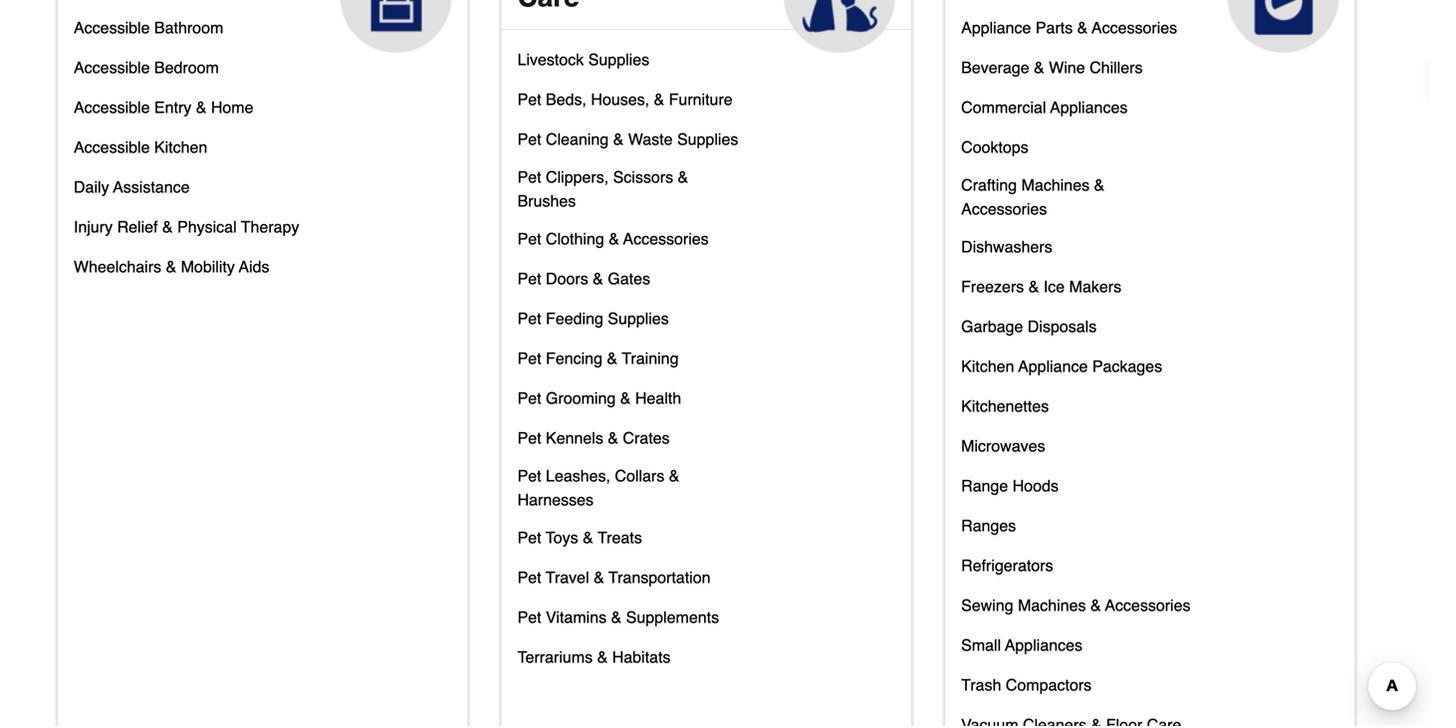 Task type: locate. For each thing, give the bounding box(es) containing it.
pet kennels & crates
[[518, 429, 670, 447]]

accessories
[[1092, 18, 1178, 37], [962, 200, 1048, 218], [624, 230, 709, 248], [1106, 596, 1191, 615]]

kitchen down garbage
[[962, 357, 1015, 376]]

pet down brushes
[[518, 230, 542, 248]]

pet inside pet doors & gates link
[[518, 269, 542, 288]]

0 vertical spatial supplies
[[589, 50, 650, 69]]

3 accessible from the top
[[74, 98, 150, 117]]

pet inside 'pet leashes, collars & harnesses'
[[518, 467, 542, 485]]

pet cleaning & waste supplies link
[[518, 125, 739, 165]]

appliances down wine
[[1051, 98, 1128, 117]]

travel
[[546, 568, 590, 587]]

machines inside the crafting machines & accessories
[[1022, 176, 1090, 194]]

pet left travel
[[518, 568, 542, 587]]

assistance
[[113, 178, 190, 196]]

kitchenettes link
[[962, 393, 1049, 432]]

accessible for accessible kitchen
[[74, 138, 150, 156]]

pet inside pet travel & transportation link
[[518, 568, 542, 587]]

10 pet from the top
[[518, 467, 542, 485]]

& inside 'pet leashes, collars & harnesses'
[[669, 467, 680, 485]]

doors
[[546, 269, 589, 288]]

appliances image
[[1228, 0, 1340, 53]]

accessible for accessible entry & home
[[74, 98, 150, 117]]

8 pet from the top
[[518, 389, 542, 407]]

9 pet from the top
[[518, 429, 542, 447]]

pet inside pet feeding supplies link
[[518, 309, 542, 328]]

& right the doors
[[593, 269, 604, 288]]

4 accessible from the top
[[74, 138, 150, 156]]

& left mobility
[[166, 258, 177, 276]]

pet inside pet vitamins & supplements link
[[518, 608, 542, 627]]

appliance parts & accessories link
[[962, 14, 1178, 54]]

pet inside "pet clothing & accessories" link
[[518, 230, 542, 248]]

pet toys & treats
[[518, 529, 642, 547]]

garbage disposals
[[962, 317, 1097, 336]]

injury
[[74, 218, 113, 236]]

accessories inside the crafting machines & accessories
[[962, 200, 1048, 218]]

terrariums & habitats link
[[518, 644, 671, 683]]

home
[[211, 98, 254, 117]]

cooktops
[[962, 138, 1029, 156]]

kitchen
[[154, 138, 208, 156], [962, 357, 1015, 376]]

0 vertical spatial kitchen
[[154, 138, 208, 156]]

0 vertical spatial machines
[[1022, 176, 1090, 194]]

3 pet from the top
[[518, 168, 542, 186]]

accessible up accessible bedroom
[[74, 18, 150, 37]]

2 accessible from the top
[[74, 58, 150, 77]]

appliance
[[962, 18, 1032, 37], [1019, 357, 1088, 376]]

pet beds, houses, & furniture link
[[518, 86, 733, 125]]

grooming
[[546, 389, 616, 407]]

pet left grooming
[[518, 389, 542, 407]]

pet for pet grooming & health
[[518, 389, 542, 407]]

machines right crafting
[[1022, 176, 1090, 194]]

harnesses
[[518, 491, 594, 509]]

accessible entry & home link
[[74, 94, 254, 133]]

hoods
[[1013, 477, 1059, 495]]

entry
[[154, 98, 192, 117]]

sewing machines & accessories link
[[962, 592, 1191, 632]]

kitchen down accessible entry & home link
[[154, 138, 208, 156]]

7 pet from the top
[[518, 349, 542, 368]]

bathroom
[[154, 18, 223, 37]]

collars
[[615, 467, 665, 485]]

pet inside pet beds, houses, & furniture "link"
[[518, 90, 542, 109]]

& left crates
[[608, 429, 619, 447]]

accessible bathroom link
[[74, 14, 223, 54]]

pet feeding supplies link
[[518, 305, 669, 345]]

0 horizontal spatial kitchen
[[154, 138, 208, 156]]

pet for pet clothing & accessories
[[518, 230, 542, 248]]

accessible for accessible bedroom
[[74, 58, 150, 77]]

pet inside pet grooming & health link
[[518, 389, 542, 407]]

injury relief & physical therapy
[[74, 218, 299, 236]]

range hoods
[[962, 477, 1059, 495]]

clothing
[[546, 230, 605, 248]]

0 vertical spatial appliances
[[1051, 98, 1128, 117]]

pet inside pet fencing & training link
[[518, 349, 542, 368]]

accessible bedroom link
[[74, 54, 219, 94]]

pet left 'fencing'
[[518, 349, 542, 368]]

1 vertical spatial machines
[[1018, 596, 1087, 615]]

1 vertical spatial kitchen
[[962, 357, 1015, 376]]

& left wine
[[1034, 58, 1045, 77]]

wheelchairs & mobility aids
[[74, 258, 270, 276]]

accessories for sewing machines & accessories
[[1106, 596, 1191, 615]]

pet inside pet cleaning & waste supplies link
[[518, 130, 542, 148]]

13 pet from the top
[[518, 608, 542, 627]]

pet left kennels
[[518, 429, 542, 447]]

accessible home image
[[340, 0, 452, 53]]

beverage & wine chillers link
[[962, 54, 1143, 94]]

4 pet from the top
[[518, 230, 542, 248]]

1 vertical spatial appliances
[[1006, 636, 1083, 655]]

accessible
[[74, 18, 150, 37], [74, 58, 150, 77], [74, 98, 150, 117], [74, 138, 150, 156]]

& right the toys
[[583, 529, 594, 547]]

& down pet travel & transportation link
[[611, 608, 622, 627]]

pet left the doors
[[518, 269, 542, 288]]

pet travel & transportation
[[518, 568, 711, 587]]

trash compactors
[[962, 676, 1092, 694]]

microwaves link
[[962, 432, 1046, 472]]

appliances
[[1051, 98, 1128, 117], [1006, 636, 1083, 655]]

machines up small appliances
[[1018, 596, 1087, 615]]

accessible down accessible bedroom link in the top of the page
[[74, 98, 150, 117]]

pet for pet feeding supplies
[[518, 309, 542, 328]]

& right travel
[[594, 568, 605, 587]]

11 pet from the top
[[518, 529, 542, 547]]

parts
[[1036, 18, 1073, 37]]

packages
[[1093, 357, 1163, 376]]

pet left the toys
[[518, 529, 542, 547]]

terrariums
[[518, 648, 593, 667]]

pet clothing & accessories link
[[518, 225, 709, 265]]

pet feeding supplies
[[518, 309, 669, 328]]

pet for pet kennels & crates
[[518, 429, 542, 447]]

pet left the beds,
[[518, 90, 542, 109]]

pet up harnesses
[[518, 467, 542, 485]]

accessible inside accessible entry & home link
[[74, 98, 150, 117]]

leashes,
[[546, 467, 611, 485]]

supplies down the gates
[[608, 309, 669, 328]]

treats
[[598, 529, 642, 547]]

accessible inside accessible bedroom link
[[74, 58, 150, 77]]

fencing
[[546, 349, 603, 368]]

supplies up houses, in the left of the page
[[589, 50, 650, 69]]

pet up brushes
[[518, 168, 542, 186]]

disposals
[[1028, 317, 1097, 336]]

appliances for small appliances
[[1006, 636, 1083, 655]]

accessories for crafting machines & accessories
[[962, 200, 1048, 218]]

accessible inside accessible bathroom link
[[74, 18, 150, 37]]

livestock
[[518, 50, 584, 69]]

& up compactors in the right of the page
[[1091, 596, 1102, 615]]

pet left cleaning
[[518, 130, 542, 148]]

& down pet vitamins & supplements link
[[597, 648, 608, 667]]

feeding
[[546, 309, 604, 328]]

12 pet from the top
[[518, 568, 542, 587]]

houses,
[[591, 90, 650, 109]]

trash
[[962, 676, 1002, 694]]

1 pet from the top
[[518, 90, 542, 109]]

2 pet from the top
[[518, 130, 542, 148]]

waste
[[629, 130, 673, 148]]

appliance down disposals
[[1019, 357, 1088, 376]]

pet for pet doors & gates
[[518, 269, 542, 288]]

& inside the crafting machines & accessories
[[1095, 176, 1105, 194]]

1 accessible from the top
[[74, 18, 150, 37]]

small
[[962, 636, 1002, 655]]

6 pet from the top
[[518, 309, 542, 328]]

crates
[[623, 429, 670, 447]]

trash compactors link
[[962, 672, 1092, 711]]

pet inside pet kennels & crates link
[[518, 429, 542, 447]]

crafting
[[962, 176, 1018, 194]]

pet kennels & crates link
[[518, 424, 670, 464]]

accessible bedroom
[[74, 58, 219, 77]]

scissors
[[613, 168, 674, 186]]

cleaning
[[546, 130, 609, 148]]

& right scissors
[[678, 168, 689, 186]]

pet for pet toys & treats
[[518, 529, 542, 547]]

pet for pet cleaning & waste supplies
[[518, 130, 542, 148]]

pet for pet clippers, scissors & brushes
[[518, 168, 542, 186]]

&
[[1078, 18, 1088, 37], [1034, 58, 1045, 77], [654, 90, 665, 109], [196, 98, 207, 117], [613, 130, 624, 148], [678, 168, 689, 186], [1095, 176, 1105, 194], [162, 218, 173, 236], [609, 230, 620, 248], [166, 258, 177, 276], [593, 269, 604, 288], [1029, 277, 1040, 296], [607, 349, 618, 368], [621, 389, 631, 407], [608, 429, 619, 447], [669, 467, 680, 485], [583, 529, 594, 547], [594, 568, 605, 587], [1091, 596, 1102, 615], [611, 608, 622, 627], [597, 648, 608, 667]]

5 pet from the top
[[518, 269, 542, 288]]

pet leashes, collars & harnesses link
[[518, 464, 749, 524]]

small appliances
[[962, 636, 1083, 655]]

pet inside pet toys & treats link
[[518, 529, 542, 547]]

accessible down accessible bathroom link at the top left of the page
[[74, 58, 150, 77]]

accessible inside accessible kitchen link
[[74, 138, 150, 156]]

& down commercial appliances link
[[1095, 176, 1105, 194]]

appliance up beverage
[[962, 18, 1032, 37]]

accessible up daily assistance on the top left
[[74, 138, 150, 156]]

2 vertical spatial supplies
[[608, 309, 669, 328]]

machines
[[1022, 176, 1090, 194], [1018, 596, 1087, 615]]

supplies down furniture
[[678, 130, 739, 148]]

& right clothing
[[609, 230, 620, 248]]

beverage
[[962, 58, 1030, 77]]

& right houses, in the left of the page
[[654, 90, 665, 109]]

appliances up compactors in the right of the page
[[1006, 636, 1083, 655]]

& right collars
[[669, 467, 680, 485]]

pet left feeding
[[518, 309, 542, 328]]

range hoods link
[[962, 472, 1059, 512]]

pet inside pet clippers, scissors & brushes
[[518, 168, 542, 186]]

pet left vitamins
[[518, 608, 542, 627]]

beds,
[[546, 90, 587, 109]]



Task type: vqa. For each thing, say whether or not it's contained in the screenshot.
THE MAKERS
yes



Task type: describe. For each thing, give the bounding box(es) containing it.
kennels
[[546, 429, 604, 447]]

pet travel & transportation link
[[518, 564, 711, 604]]

pet clothing & accessories
[[518, 230, 709, 248]]

cooktops link
[[962, 133, 1029, 173]]

crafting machines & accessories link
[[962, 173, 1193, 233]]

range
[[962, 477, 1009, 495]]

pet cleaning & waste supplies
[[518, 130, 739, 148]]

daily assistance link
[[74, 173, 190, 213]]

kitchen appliance packages
[[962, 357, 1163, 376]]

transportation
[[609, 568, 711, 587]]

pet for pet travel & transportation
[[518, 568, 542, 587]]

commercial
[[962, 98, 1047, 117]]

freezers & ice makers link
[[962, 273, 1122, 313]]

dishwashers
[[962, 238, 1053, 256]]

1 horizontal spatial kitchen
[[962, 357, 1015, 376]]

physical
[[177, 218, 237, 236]]

sewing machines & accessories
[[962, 596, 1191, 615]]

livestock supplies link
[[518, 46, 650, 86]]

wheelchairs
[[74, 258, 161, 276]]

pet grooming & health link
[[518, 385, 682, 424]]

garbage
[[962, 317, 1024, 336]]

chillers
[[1090, 58, 1143, 77]]

machines for sewing
[[1018, 596, 1087, 615]]

& right the parts
[[1078, 18, 1088, 37]]

pet vitamins & supplements
[[518, 608, 719, 627]]

pet for pet beds, houses, & furniture
[[518, 90, 542, 109]]

accessories for pet clothing & accessories
[[624, 230, 709, 248]]

vitamins
[[546, 608, 607, 627]]

wine
[[1049, 58, 1086, 77]]

injury relief & physical therapy link
[[74, 213, 299, 253]]

training
[[622, 349, 679, 368]]

pet grooming & health
[[518, 389, 682, 407]]

microwaves
[[962, 437, 1046, 455]]

refrigerators link
[[962, 552, 1054, 592]]

& left the "ice"
[[1029, 277, 1040, 296]]

ice
[[1044, 277, 1065, 296]]

& right relief
[[162, 218, 173, 236]]

accessible kitchen
[[74, 138, 208, 156]]

daily
[[74, 178, 109, 196]]

pet fencing & training link
[[518, 345, 679, 385]]

animal & pet care image
[[784, 0, 896, 53]]

accessories for appliance parts & accessories
[[1092, 18, 1178, 37]]

accessible bathroom
[[74, 18, 223, 37]]

1 vertical spatial supplies
[[678, 130, 739, 148]]

terrariums & habitats
[[518, 648, 671, 667]]

pet vitamins & supplements link
[[518, 604, 719, 644]]

& left the health
[[621, 389, 631, 407]]

freezers & ice makers
[[962, 277, 1122, 296]]

kitchenettes
[[962, 397, 1049, 415]]

machines for crafting
[[1022, 176, 1090, 194]]

pet for pet leashes, collars & harnesses
[[518, 467, 542, 485]]

& inside "link"
[[654, 90, 665, 109]]

garbage disposals link
[[962, 313, 1097, 353]]

clippers,
[[546, 168, 609, 186]]

habitats
[[613, 648, 671, 667]]

dishwashers link
[[962, 233, 1053, 273]]

ranges
[[962, 517, 1017, 535]]

pet fencing & training
[[518, 349, 679, 368]]

pet toys & treats link
[[518, 524, 642, 564]]

pet leashes, collars & harnesses
[[518, 467, 680, 509]]

furniture
[[669, 90, 733, 109]]

accessible entry & home
[[74, 98, 254, 117]]

beverage & wine chillers
[[962, 58, 1143, 77]]

mobility
[[181, 258, 235, 276]]

freezers
[[962, 277, 1025, 296]]

wheelchairs & mobility aids link
[[74, 253, 270, 293]]

livestock supplies
[[518, 50, 650, 69]]

appliances for commercial appliances
[[1051, 98, 1128, 117]]

crafting machines & accessories
[[962, 176, 1105, 218]]

small appliances link
[[962, 632, 1083, 672]]

& left training
[[607, 349, 618, 368]]

pet clippers, scissors & brushes link
[[518, 165, 749, 225]]

gates
[[608, 269, 651, 288]]

brushes
[[518, 192, 576, 210]]

supplements
[[626, 608, 719, 627]]

toys
[[546, 529, 579, 547]]

1 vertical spatial appliance
[[1019, 357, 1088, 376]]

health
[[636, 389, 682, 407]]

pet for pet vitamins & supplements
[[518, 608, 542, 627]]

relief
[[117, 218, 158, 236]]

0 vertical spatial appliance
[[962, 18, 1032, 37]]

pet doors & gates link
[[518, 265, 651, 305]]

pet for pet fencing & training
[[518, 349, 542, 368]]

daily assistance
[[74, 178, 190, 196]]

sewing
[[962, 596, 1014, 615]]

ranges link
[[962, 512, 1017, 552]]

& left 'waste'
[[613, 130, 624, 148]]

accessible kitchen link
[[74, 133, 208, 173]]

refrigerators
[[962, 556, 1054, 575]]

aids
[[239, 258, 270, 276]]

& inside pet clippers, scissors & brushes
[[678, 168, 689, 186]]

accessible for accessible bathroom
[[74, 18, 150, 37]]

& right entry
[[196, 98, 207, 117]]



